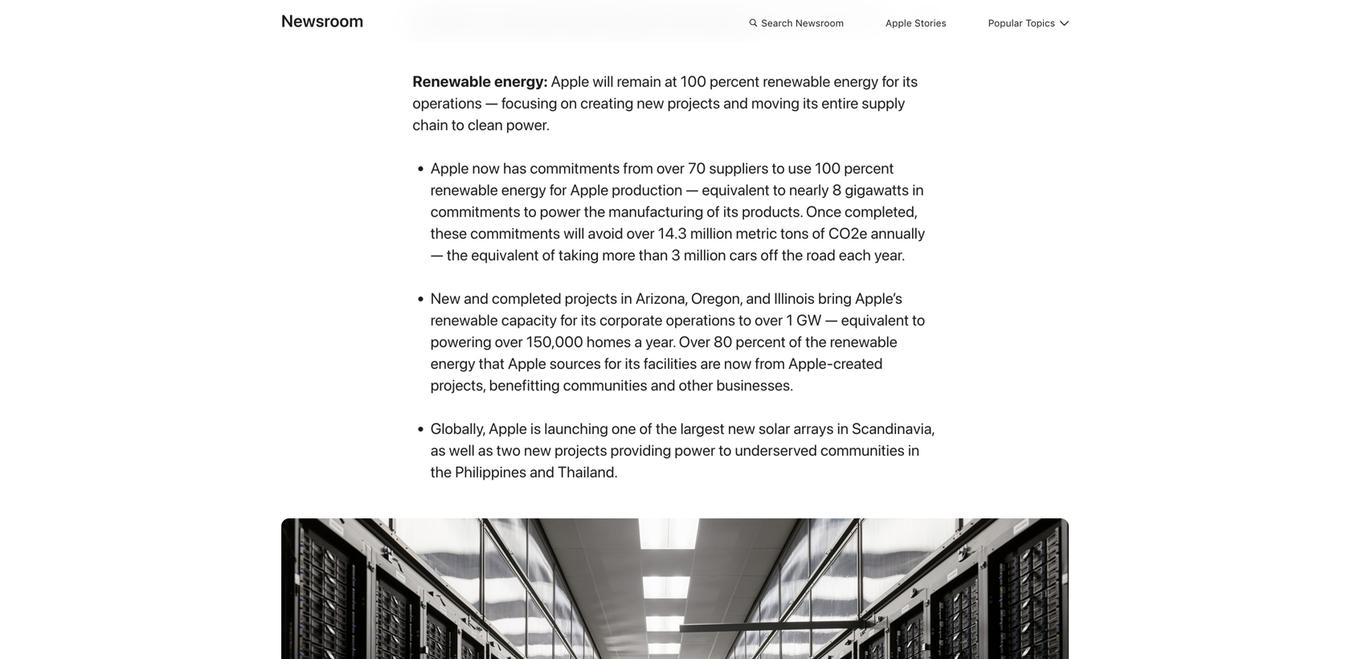 Task type: locate. For each thing, give the bounding box(es) containing it.
1 left gw
[[786, 311, 793, 329]]

— inside "apple will remain at 100 percent renewable energy for its operations — focusing on creating new projects and moving its entire supply chain to clean power."
[[485, 94, 498, 112]]

1 horizontal spatial communities
[[821, 441, 905, 460]]

are down 80
[[701, 355, 721, 373]]

renewable down 10
[[665, 23, 713, 35]]

other
[[679, 376, 713, 394]]

for up supply
[[882, 73, 900, 91]]

2 vertical spatial percent
[[736, 333, 786, 351]]

100 up 8
[[815, 159, 841, 177]]

1 vertical spatial power
[[675, 441, 716, 460]]

2 vertical spatial commitments
[[471, 224, 560, 243]]

apple-
[[789, 355, 834, 373]]

from up businesses.
[[755, 355, 785, 373]]

in up corporate
[[621, 290, 633, 308]]

million inside through a first-of-its-kind investment fund, apple and 10 of its suppliers in china are investing nearly $300 million to develop projects totaling 1 gigawatt of renewable energy.
[[440, 23, 471, 35]]

100 right "at"
[[681, 73, 707, 91]]

0 vertical spatial 100
[[681, 73, 707, 91]]

apple up benefitting
[[508, 355, 546, 373]]

are
[[792, 10, 807, 22], [701, 355, 721, 373]]

projects down kind
[[524, 23, 562, 35]]

renewable inside the 'apple now has commitments from over 70 suppliers to use 100 percent renewable energy for apple production — equivalent to nearly 8 gigawatts in commitments to power the manufacturing of its products. once completed, these commitments will avoid over 14.3 million metric tons of co2e annually — the equivalent of taking more than 3 million cars off the road each year.'
[[431, 181, 498, 199]]

will up taking
[[564, 224, 585, 243]]

and inside through a first-of-its-kind investment fund, apple and 10 of its suppliers in china are investing nearly $300 million to develop projects totaling 1 gigawatt of renewable energy.
[[648, 10, 666, 22]]

projects down "at"
[[668, 94, 720, 112]]

apple inside "apple will remain at 100 percent renewable energy for its operations — focusing on creating new projects and moving its entire supply chain to clean power."
[[551, 73, 589, 91]]

now down 80
[[724, 355, 752, 373]]

1 as from the left
[[431, 441, 446, 460]]

operations down renewable
[[413, 94, 482, 112]]

1 horizontal spatial power
[[675, 441, 716, 460]]

fund,
[[592, 10, 616, 22]]

projects down taking
[[565, 290, 618, 308]]

1 vertical spatial commitments
[[431, 203, 521, 221]]

topics
[[1026, 17, 1055, 29]]

commitments down has
[[471, 224, 560, 243]]

over
[[679, 333, 711, 351]]

0 vertical spatial are
[[792, 10, 807, 22]]

and inside globally, apple is launching one of the largest new solar arrays in scandinavia, as well as two new projects providing power to underserved communities in the philippines and thailand.
[[530, 463, 555, 481]]

production
[[612, 181, 683, 199]]

1 horizontal spatial operations
[[666, 311, 736, 329]]

businesses.
[[717, 376, 794, 394]]

0 vertical spatial percent
[[710, 73, 760, 91]]

the up apple-
[[806, 333, 827, 351]]

are right 'china'
[[792, 10, 807, 22]]

its down homes on the left of the page
[[625, 355, 641, 373]]

2 vertical spatial energy
[[431, 355, 476, 373]]

0 vertical spatial nearly
[[854, 10, 883, 22]]

new down remain
[[637, 94, 664, 112]]

0 vertical spatial energy
[[834, 73, 879, 91]]

1 vertical spatial communities
[[821, 441, 905, 460]]

and left moving
[[724, 94, 748, 112]]

1 horizontal spatial will
[[593, 73, 614, 91]]

1 vertical spatial equivalent
[[471, 246, 539, 264]]

over down illinois
[[755, 311, 783, 329]]

energy down has
[[502, 181, 546, 199]]

1 vertical spatial year.
[[646, 333, 676, 351]]

1 horizontal spatial 1
[[786, 311, 793, 329]]

— up clean
[[485, 94, 498, 112]]

0 horizontal spatial year.
[[646, 333, 676, 351]]

1 vertical spatial suppliers
[[709, 159, 769, 177]]

0 vertical spatial will
[[593, 73, 614, 91]]

0 horizontal spatial as
[[431, 441, 446, 460]]

million up cars
[[691, 224, 733, 243]]

renewable up the powering
[[431, 311, 498, 329]]

1 inside new and completed projects in arizona, oregon, and illinois bring apple's renewable capacity for its corporate operations to over 1 gw — equivalent to powering over 150,000 homes a year. over 80 percent of the renewable energy that apple sources for its facilities are now from apple-created projects, benefitting communities and other businesses.
[[786, 311, 793, 329]]

totaling
[[565, 23, 600, 35]]

and inside "apple will remain at 100 percent renewable energy for its operations — focusing on creating new projects and moving its entire supply chain to clean power."
[[724, 94, 748, 112]]

apple's
[[855, 290, 903, 308]]

— down bring
[[825, 311, 838, 329]]

nearly right investing
[[854, 10, 883, 22]]

one
[[612, 420, 636, 438]]

1 vertical spatial operations
[[666, 311, 736, 329]]

suppliers right '70'
[[709, 159, 769, 177]]

power inside the 'apple now has commitments from over 70 suppliers to use 100 percent renewable energy for apple production — equivalent to nearly 8 gigawatts in commitments to power the manufacturing of its products. once completed, these commitments will avoid over 14.3 million metric tons of co2e annually — the equivalent of taking more than 3 million cars off the road each year.'
[[540, 203, 581, 221]]

for up taking
[[550, 181, 567, 199]]

from inside the 'apple now has commitments from over 70 suppliers to use 100 percent renewable energy for apple production — equivalent to nearly 8 gigawatts in commitments to power the manufacturing of its products. once completed, these commitments will avoid over 14.3 million metric tons of co2e annually — the equivalent of taking more than 3 million cars off the road each year.'
[[623, 159, 653, 177]]

new
[[637, 94, 664, 112], [728, 420, 756, 438], [524, 441, 552, 460]]

energy up projects,
[[431, 355, 476, 373]]

new inside "apple will remain at 100 percent renewable energy for its operations — focusing on creating new projects and moving its entire supply chain to clean power."
[[637, 94, 664, 112]]

operations inside new and completed projects in arizona, oregon, and illinois bring apple's renewable capacity for its corporate operations to over 1 gw — equivalent to powering over 150,000 homes a year. over 80 percent of the renewable energy that apple sources for its facilities are now from apple-created projects, benefitting communities and other businesses.
[[666, 311, 736, 329]]

in
[[753, 10, 761, 22], [913, 181, 924, 199], [621, 290, 633, 308], [837, 420, 849, 438], [908, 441, 920, 460]]

a inside new and completed projects in arizona, oregon, and illinois bring apple's renewable capacity for its corporate operations to over 1 gw — equivalent to powering over 150,000 homes a year. over 80 percent of the renewable energy that apple sources for its facilities are now from apple-created projects, benefitting communities and other businesses.
[[635, 333, 642, 351]]

2 horizontal spatial equivalent
[[842, 311, 909, 329]]

2 vertical spatial new
[[524, 441, 552, 460]]

1 down fund,
[[603, 23, 608, 35]]

apple up on
[[551, 73, 589, 91]]

1 horizontal spatial a
[[635, 333, 642, 351]]

moving
[[752, 94, 800, 112]]

commitments right has
[[530, 159, 620, 177]]

energy.
[[715, 23, 750, 35]]

newsroom
[[281, 11, 364, 31], [796, 17, 844, 29]]

its right 10
[[693, 10, 705, 22]]

completed,
[[845, 203, 917, 221]]

annually
[[871, 224, 926, 243]]

1 horizontal spatial year.
[[875, 246, 905, 264]]

year. up facilities at the bottom of the page
[[646, 333, 676, 351]]

powering
[[431, 333, 492, 351]]

of-
[[486, 10, 500, 22]]

its left entire
[[803, 94, 819, 112]]

as
[[431, 441, 446, 460], [478, 441, 493, 460]]

1 vertical spatial are
[[701, 355, 721, 373]]

0 vertical spatial a
[[454, 10, 460, 22]]

$300
[[413, 23, 438, 35]]

1 vertical spatial nearly
[[789, 181, 829, 199]]

0 horizontal spatial nearly
[[789, 181, 829, 199]]

0 horizontal spatial 100
[[681, 73, 707, 91]]

0 horizontal spatial power
[[540, 203, 581, 221]]

in right gigawatts
[[913, 181, 924, 199]]

its up supply
[[903, 73, 918, 91]]

nearly inside through a first-of-its-kind investment fund, apple and 10 of its suppliers in china are investing nearly $300 million to develop projects totaling 1 gigawatt of renewable energy.
[[854, 10, 883, 22]]

1 vertical spatial percent
[[844, 159, 894, 177]]

0 vertical spatial communities
[[563, 376, 648, 394]]

its up metric
[[723, 203, 739, 221]]

cars
[[730, 246, 758, 264]]

2 horizontal spatial energy
[[834, 73, 879, 91]]

1 vertical spatial energy
[[502, 181, 546, 199]]

year. inside the 'apple now has commitments from over 70 suppliers to use 100 percent renewable energy for apple production — equivalent to nearly 8 gigawatts in commitments to power the manufacturing of its products. once completed, these commitments will avoid over 14.3 million metric tons of co2e annually — the equivalent of taking more than 3 million cars off the road each year.'
[[875, 246, 905, 264]]

1 vertical spatial 100
[[815, 159, 841, 177]]

million down first-
[[440, 23, 471, 35]]

2 vertical spatial million
[[684, 246, 726, 264]]

commitments up these
[[431, 203, 521, 221]]

communities down scandinavia,
[[821, 441, 905, 460]]

now left has
[[472, 159, 500, 177]]

1 horizontal spatial from
[[755, 355, 785, 373]]

0 vertical spatial 1
[[603, 23, 608, 35]]

0 vertical spatial from
[[623, 159, 653, 177]]

for inside the 'apple now has commitments from over 70 suppliers to use 100 percent renewable energy for apple production — equivalent to nearly 8 gigawatts in commitments to power the manufacturing of its products. once completed, these commitments will avoid over 14.3 million metric tons of co2e annually — the equivalent of taking more than 3 million cars off the road each year.'
[[550, 181, 567, 199]]

1 vertical spatial now
[[724, 355, 752, 373]]

benefitting
[[489, 376, 560, 394]]

and left 10
[[648, 10, 666, 22]]

as left well
[[431, 441, 446, 460]]

energy inside new and completed projects in arizona, oregon, and illinois bring apple's renewable capacity for its corporate operations to over 1 gw — equivalent to powering over 150,000 homes a year. over 80 percent of the renewable energy that apple sources for its facilities are now from apple-created projects, benefitting communities and other businesses.
[[431, 355, 476, 373]]

year. down annually
[[875, 246, 905, 264]]

equivalent up completed
[[471, 246, 539, 264]]

now
[[472, 159, 500, 177], [724, 355, 752, 373]]

communities down sources
[[563, 376, 648, 394]]

projects
[[524, 23, 562, 35], [668, 94, 720, 112], [565, 290, 618, 308], [555, 441, 607, 460]]

2 as from the left
[[478, 441, 493, 460]]

1 vertical spatial from
[[755, 355, 785, 373]]

power down largest
[[675, 441, 716, 460]]

in left 'china'
[[753, 10, 761, 22]]

0 vertical spatial commitments
[[530, 159, 620, 177]]

1 horizontal spatial new
[[637, 94, 664, 112]]

—
[[485, 94, 498, 112], [686, 181, 699, 199], [431, 246, 444, 264], [825, 311, 838, 329]]

1 vertical spatial 1
[[786, 311, 793, 329]]

projects inside through a first-of-its-kind investment fund, apple and 10 of its suppliers in china are investing nearly $300 million to develop projects totaling 1 gigawatt of renewable energy.
[[524, 23, 562, 35]]

1 horizontal spatial are
[[792, 10, 807, 22]]

a down corporate
[[635, 333, 642, 351]]

renewable energy:
[[413, 73, 548, 91]]

0 vertical spatial year.
[[875, 246, 905, 264]]

14.3
[[658, 224, 687, 243]]

1 vertical spatial new
[[728, 420, 756, 438]]

once
[[806, 203, 842, 221]]

0 vertical spatial new
[[637, 94, 664, 112]]

0 horizontal spatial 1
[[603, 23, 608, 35]]

has
[[503, 159, 527, 177]]

communities
[[563, 376, 648, 394], [821, 441, 905, 460]]

0 vertical spatial operations
[[413, 94, 482, 112]]

suppliers inside through a first-of-its-kind investment fund, apple and 10 of its suppliers in china are investing nearly $300 million to develop projects totaling 1 gigawatt of renewable energy.
[[707, 10, 750, 22]]

nearly down "use"
[[789, 181, 829, 199]]

1
[[603, 23, 608, 35], [786, 311, 793, 329]]

0 horizontal spatial communities
[[563, 376, 648, 394]]

power
[[540, 203, 581, 221], [675, 441, 716, 460]]

road
[[807, 246, 836, 264]]

0 horizontal spatial a
[[454, 10, 460, 22]]

year.
[[875, 246, 905, 264], [646, 333, 676, 351]]

2 horizontal spatial new
[[728, 420, 756, 438]]

0 horizontal spatial from
[[623, 159, 653, 177]]

1 inside through a first-of-its-kind investment fund, apple and 10 of its suppliers in china are investing nearly $300 million to develop projects totaling 1 gigawatt of renewable energy.
[[603, 23, 608, 35]]

suppliers up the energy.
[[707, 10, 750, 22]]

popular
[[988, 17, 1023, 29]]

china
[[763, 10, 790, 22]]

suppliers
[[707, 10, 750, 22], [709, 159, 769, 177]]

1 vertical spatial will
[[564, 224, 585, 243]]

operations up over
[[666, 311, 736, 329]]

renewable up moving
[[763, 73, 831, 91]]

as up philippines
[[478, 441, 493, 460]]

1 vertical spatial a
[[635, 333, 642, 351]]

percent right 80
[[736, 333, 786, 351]]

a left first-
[[454, 10, 460, 22]]

0 vertical spatial million
[[440, 23, 471, 35]]

apple up gigawatt
[[619, 10, 646, 22]]

0 horizontal spatial energy
[[431, 355, 476, 373]]

now inside the 'apple now has commitments from over 70 suppliers to use 100 percent renewable energy for apple production — equivalent to nearly 8 gigawatts in commitments to power the manufacturing of its products. once completed, these commitments will avoid over 14.3 million metric tons of co2e annually — the equivalent of taking more than 3 million cars off the road each year.'
[[472, 159, 500, 177]]

and down the is
[[530, 463, 555, 481]]

its
[[693, 10, 705, 22], [903, 73, 918, 91], [803, 94, 819, 112], [723, 203, 739, 221], [581, 311, 597, 329], [625, 355, 641, 373]]

energy up entire
[[834, 73, 879, 91]]

commitments
[[530, 159, 620, 177], [431, 203, 521, 221], [471, 224, 560, 243]]

apple inside through a first-of-its-kind investment fund, apple and 10 of its suppliers in china are investing nearly $300 million to develop projects totaling 1 gigawatt of renewable energy.
[[619, 10, 646, 22]]

projects,
[[431, 376, 486, 394]]

percent up gigawatts
[[844, 159, 894, 177]]

a
[[454, 10, 460, 22], [635, 333, 642, 351]]

develop
[[485, 23, 522, 35]]

0 horizontal spatial operations
[[413, 94, 482, 112]]

communities inside new and completed projects in arizona, oregon, and illinois bring apple's renewable capacity for its corporate operations to over 1 gw — equivalent to powering over 150,000 homes a year. over 80 percent of the renewable energy that apple sources for its facilities are now from apple-created projects, benefitting communities and other businesses.
[[563, 376, 648, 394]]

0 vertical spatial now
[[472, 159, 500, 177]]

equivalent inside new and completed projects in arizona, oregon, and illinois bring apple's renewable capacity for its corporate operations to over 1 gw — equivalent to powering over 150,000 homes a year. over 80 percent of the renewable energy that apple sources for its facilities are now from apple-created projects, benefitting communities and other businesses.
[[842, 311, 909, 329]]

1 horizontal spatial nearly
[[854, 10, 883, 22]]

from up the production
[[623, 159, 653, 177]]

150,000
[[526, 333, 584, 351]]

million
[[440, 23, 471, 35], [691, 224, 733, 243], [684, 246, 726, 264]]

of inside globally, apple is launching one of the largest new solar arrays in scandinavia, as well as two new projects providing power to underserved communities in the philippines and thailand.
[[640, 420, 653, 438]]

renewable inside through a first-of-its-kind investment fund, apple and 10 of its suppliers in china are investing nearly $300 million to develop projects totaling 1 gigawatt of renewable energy.
[[665, 23, 713, 35]]

renewable up these
[[431, 181, 498, 199]]

1 horizontal spatial 100
[[815, 159, 841, 177]]

of inside new and completed projects in arizona, oregon, and illinois bring apple's renewable capacity for its corporate operations to over 1 gw — equivalent to powering over 150,000 homes a year. over 80 percent of the renewable energy that apple sources for its facilities are now from apple-created projects, benefitting communities and other businesses.
[[789, 333, 802, 351]]

and
[[648, 10, 666, 22], [724, 94, 748, 112], [464, 290, 489, 308], [746, 290, 771, 308], [651, 376, 676, 394], [530, 463, 555, 481]]

equivalent up products.
[[702, 181, 770, 199]]

equivalent down apple's
[[842, 311, 909, 329]]

0 horizontal spatial will
[[564, 224, 585, 243]]

1 horizontal spatial newsroom
[[796, 17, 844, 29]]

projects inside "apple will remain at 100 percent renewable energy for its operations — focusing on creating new projects and moving its entire supply chain to clean power."
[[668, 94, 720, 112]]

facilities
[[644, 355, 697, 373]]

new down the is
[[524, 441, 552, 460]]

million right 3
[[684, 246, 726, 264]]

0 horizontal spatial are
[[701, 355, 721, 373]]

scandinavia,
[[852, 420, 935, 438]]

nearly
[[854, 10, 883, 22], [789, 181, 829, 199]]

2 vertical spatial equivalent
[[842, 311, 909, 329]]

in right arrays at bottom right
[[837, 420, 849, 438]]

taking
[[559, 246, 599, 264]]

0 horizontal spatial now
[[472, 159, 500, 177]]

projects down launching
[[555, 441, 607, 460]]

now inside new and completed projects in arizona, oregon, and illinois bring apple's renewable capacity for its corporate operations to over 1 gw — equivalent to powering over 150,000 homes a year. over 80 percent of the renewable energy that apple sources for its facilities are now from apple-created projects, benefitting communities and other businesses.
[[724, 355, 752, 373]]

chain
[[413, 116, 448, 134]]

percent up moving
[[710, 73, 760, 91]]

in inside the 'apple now has commitments from over 70 suppliers to use 100 percent renewable energy for apple production — equivalent to nearly 8 gigawatts in commitments to power the manufacturing of its products. once completed, these commitments will avoid over 14.3 million metric tons of co2e annually — the equivalent of taking more than 3 million cars off the road each year.'
[[913, 181, 924, 199]]

of
[[681, 10, 691, 22], [653, 23, 662, 35], [707, 203, 720, 221], [812, 224, 826, 243], [542, 246, 556, 264], [789, 333, 802, 351], [640, 420, 653, 438]]

energy
[[834, 73, 879, 91], [502, 181, 546, 199], [431, 355, 476, 373]]

globally,
[[431, 420, 486, 438]]

projects inside new and completed projects in arizona, oregon, and illinois bring apple's renewable capacity for its corporate operations to over 1 gw — equivalent to powering over 150,000 homes a year. over 80 percent of the renewable energy that apple sources for its facilities are now from apple-created projects, benefitting communities and other businesses.
[[565, 290, 618, 308]]

energy:
[[494, 73, 548, 91]]

apple up two
[[489, 420, 527, 438]]

0 vertical spatial suppliers
[[707, 10, 750, 22]]

1 horizontal spatial energy
[[502, 181, 546, 199]]

1 horizontal spatial as
[[478, 441, 493, 460]]

the
[[584, 203, 605, 221], [447, 246, 468, 264], [782, 246, 803, 264], [806, 333, 827, 351], [656, 420, 677, 438], [431, 463, 452, 481]]

0 vertical spatial equivalent
[[702, 181, 770, 199]]

power up taking
[[540, 203, 581, 221]]

new left solar
[[728, 420, 756, 438]]

will up creating
[[593, 73, 614, 91]]

from
[[623, 159, 653, 177], [755, 355, 785, 373]]

1 horizontal spatial now
[[724, 355, 752, 373]]

stories
[[915, 17, 947, 29]]

0 vertical spatial power
[[540, 203, 581, 221]]



Task type: describe. For each thing, give the bounding box(es) containing it.
power inside globally, apple is launching one of the largest new solar arrays in scandinavia, as well as two new projects providing power to underserved communities in the philippines and thailand.
[[675, 441, 716, 460]]

completed
[[492, 290, 562, 308]]

— down '70'
[[686, 181, 699, 199]]

apple stories
[[886, 17, 947, 29]]

launching
[[544, 420, 608, 438]]

apple stories link
[[886, 14, 947, 32]]

the up avoid
[[584, 203, 605, 221]]

over left '70'
[[657, 159, 685, 177]]

to inside globally, apple is launching one of the largest new solar arrays in scandinavia, as well as two new projects providing power to underserved communities in the philippines and thailand.
[[719, 441, 732, 460]]

newsroom inside search newsroom button
[[796, 17, 844, 29]]

use
[[788, 159, 812, 177]]

arizona,
[[636, 290, 688, 308]]

100 inside "apple will remain at 100 percent renewable energy for its operations — focusing on creating new projects and moving its entire supply chain to clean power."
[[681, 73, 707, 91]]

on
[[561, 94, 577, 112]]

for inside "apple will remain at 100 percent renewable energy for its operations — focusing on creating new projects and moving its entire supply chain to clean power."
[[882, 73, 900, 91]]

80
[[714, 333, 733, 351]]

arrays
[[794, 420, 834, 438]]

gigawatts
[[845, 181, 909, 199]]

are inside through a first-of-its-kind investment fund, apple and 10 of its suppliers in china are investing nearly $300 million to develop projects totaling 1 gigawatt of renewable energy.
[[792, 10, 807, 22]]

and left illinois
[[746, 290, 771, 308]]

its-
[[500, 10, 515, 22]]

solar
[[759, 420, 790, 438]]

its up homes on the left of the page
[[581, 311, 597, 329]]

the down tons
[[782, 246, 803, 264]]

thailand.
[[558, 463, 618, 481]]

corporate
[[600, 311, 663, 329]]

two
[[497, 441, 521, 460]]

1 vertical spatial million
[[691, 224, 733, 243]]

search newsroom button
[[749, 14, 844, 32]]

apple inside new and completed projects in arizona, oregon, and illinois bring apple's renewable capacity for its corporate operations to over 1 gw — equivalent to powering over 150,000 homes a year. over 80 percent of the renewable energy that apple sources for its facilities are now from apple-created projects, benefitting communities and other businesses.
[[508, 355, 546, 373]]

apple now has commitments from over 70 suppliers to use 100 percent renewable energy for apple production — equivalent to nearly 8 gigawatts in commitments to power the manufacturing of its products. once completed, these commitments will avoid over 14.3 million metric tons of co2e annually — the equivalent of taking more than 3 million cars off the road each year.
[[431, 159, 926, 264]]

these
[[431, 224, 467, 243]]

avoid
[[588, 224, 623, 243]]

will inside "apple will remain at 100 percent renewable energy for its operations — focusing on creating new projects and moving its entire supply chain to clean power."
[[593, 73, 614, 91]]

underserved
[[735, 441, 817, 460]]

globally, apple is launching one of the largest new solar arrays in scandinavia, as well as two new projects providing power to underserved communities in the philippines and thailand.
[[431, 420, 935, 481]]

energy inside the 'apple now has commitments from over 70 suppliers to use 100 percent renewable energy for apple production — equivalent to nearly 8 gigawatts in commitments to power the manufacturing of its products. once completed, these commitments will avoid over 14.3 million metric tons of co2e annually — the equivalent of taking more than 3 million cars off the road each year.'
[[502, 181, 546, 199]]

that
[[479, 355, 505, 373]]

providing
[[611, 441, 671, 460]]

a inside through a first-of-its-kind investment fund, apple and 10 of its suppliers in china are investing nearly $300 million to develop projects totaling 1 gigawatt of renewable energy.
[[454, 10, 460, 22]]

the down these
[[447, 246, 468, 264]]

its inside through a first-of-its-kind investment fund, apple and 10 of its suppliers in china are investing nearly $300 million to develop projects totaling 1 gigawatt of renewable energy.
[[693, 10, 705, 22]]

newsroom link
[[281, 11, 364, 31]]

to inside "apple will remain at 100 percent renewable energy for its operations — focusing on creating new projects and moving its entire supply chain to clean power."
[[452, 116, 465, 134]]

year. inside new and completed projects in arizona, oregon, and illinois bring apple's renewable capacity for its corporate operations to over 1 gw — equivalent to powering over 150,000 homes a year. over 80 percent of the renewable energy that apple sources for its facilities are now from apple-created projects, benefitting communities and other businesses.
[[646, 333, 676, 351]]

— down these
[[431, 246, 444, 264]]

are inside new and completed projects in arizona, oregon, and illinois bring apple's renewable capacity for its corporate operations to over 1 gw — equivalent to powering over 150,000 homes a year. over 80 percent of the renewable energy that apple sources for its facilities are now from apple-created projects, benefitting communities and other businesses.
[[701, 355, 721, 373]]

apple left stories
[[886, 17, 912, 29]]

apple up avoid
[[570, 181, 609, 199]]

first-
[[462, 10, 486, 22]]

for down homes on the left of the page
[[605, 355, 622, 373]]

popular topics button
[[988, 14, 1069, 32]]

0 horizontal spatial newsroom
[[281, 11, 364, 31]]

apple will remain at 100 percent renewable energy for its operations — focusing on creating new projects and moving its entire supply chain to clean power.
[[413, 73, 918, 134]]

two employees in a server room of an apple data center. image
[[281, 519, 1069, 659]]

renewable up created
[[830, 333, 898, 351]]

philippines
[[455, 463, 527, 481]]

apple down chain
[[431, 159, 469, 177]]

and down facilities at the bottom of the page
[[651, 376, 676, 394]]

for up 150,000
[[561, 311, 578, 329]]

created
[[834, 355, 883, 373]]

8
[[833, 181, 842, 199]]

each
[[839, 246, 871, 264]]

the down well
[[431, 463, 452, 481]]

apple inside globally, apple is launching one of the largest new solar arrays in scandinavia, as well as two new projects providing power to underserved communities in the philippines and thailand.
[[489, 420, 527, 438]]

supply
[[862, 94, 906, 112]]

products.
[[742, 203, 803, 221]]

communities inside globally, apple is launching one of the largest new solar arrays in scandinavia, as well as two new projects providing power to underserved communities in the philippines and thailand.
[[821, 441, 905, 460]]

clean
[[468, 116, 503, 134]]

percent inside new and completed projects in arizona, oregon, and illinois bring apple's renewable capacity for its corporate operations to over 1 gw — equivalent to powering over 150,000 homes a year. over 80 percent of the renewable energy that apple sources for its facilities are now from apple-created projects, benefitting communities and other businesses.
[[736, 333, 786, 351]]

oregon,
[[691, 290, 743, 308]]

percent inside the 'apple now has commitments from over 70 suppliers to use 100 percent renewable energy for apple production — equivalent to nearly 8 gigawatts in commitments to power the manufacturing of its products. once completed, these commitments will avoid over 14.3 million metric tons of co2e annually — the equivalent of taking more than 3 million cars off the road each year.'
[[844, 159, 894, 177]]

and right new
[[464, 290, 489, 308]]

its inside the 'apple now has commitments from over 70 suppliers to use 100 percent renewable energy for apple production — equivalent to nearly 8 gigawatts in commitments to power the manufacturing of its products. once completed, these commitments will avoid over 14.3 million metric tons of co2e annually — the equivalent of taking more than 3 million cars off the road each year.'
[[723, 203, 739, 221]]

sources
[[550, 355, 601, 373]]

operations inside "apple will remain at 100 percent renewable energy for its operations — focusing on creating new projects and moving its entire supply chain to clean power."
[[413, 94, 482, 112]]

100 inside the 'apple now has commitments from over 70 suppliers to use 100 percent renewable energy for apple production — equivalent to nearly 8 gigawatts in commitments to power the manufacturing of its products. once completed, these commitments will avoid over 14.3 million metric tons of co2e annually — the equivalent of taking more than 3 million cars off the road each year.'
[[815, 159, 841, 177]]

illinois
[[774, 290, 815, 308]]

through
[[413, 10, 452, 22]]

manufacturing
[[609, 203, 704, 221]]

10
[[668, 10, 679, 22]]

remain
[[617, 73, 661, 91]]

from inside new and completed projects in arizona, oregon, and illinois bring apple's renewable capacity for its corporate operations to over 1 gw — equivalent to powering over 150,000 homes a year. over 80 percent of the renewable energy that apple sources for its facilities are now from apple-created projects, benefitting communities and other businesses.
[[755, 355, 785, 373]]

capacity
[[502, 311, 557, 329]]

co2e
[[829, 224, 868, 243]]

to inside through a first-of-its-kind investment fund, apple and 10 of its suppliers in china are investing nearly $300 million to develop projects totaling 1 gigawatt of renewable energy.
[[473, 23, 483, 35]]

1 horizontal spatial equivalent
[[702, 181, 770, 199]]

homes
[[587, 333, 631, 351]]

search newsroom
[[761, 17, 844, 29]]

the up providing
[[656, 420, 677, 438]]

gigawatt
[[610, 23, 650, 35]]

energy inside "apple will remain at 100 percent renewable energy for its operations — focusing on creating new projects and moving its entire supply chain to clean power."
[[834, 73, 879, 91]]

renewable
[[413, 73, 491, 91]]

off
[[761, 246, 779, 264]]

focusing
[[502, 94, 557, 112]]

0 horizontal spatial new
[[524, 441, 552, 460]]

investment
[[538, 10, 589, 22]]

projects inside globally, apple is launching one of the largest new solar arrays in scandinavia, as well as two new projects providing power to underserved communities in the philippines and thailand.
[[555, 441, 607, 460]]

0 horizontal spatial equivalent
[[471, 246, 539, 264]]

suppliers inside the 'apple now has commitments from over 70 suppliers to use 100 percent renewable energy for apple production — equivalent to nearly 8 gigawatts in commitments to power the manufacturing of its products. once completed, these commitments will avoid over 14.3 million metric tons of co2e annually — the equivalent of taking more than 3 million cars off the road each year.'
[[709, 159, 769, 177]]

will inside the 'apple now has commitments from over 70 suppliers to use 100 percent renewable energy for apple production — equivalent to nearly 8 gigawatts in commitments to power the manufacturing of its products. once completed, these commitments will avoid over 14.3 million metric tons of co2e annually — the equivalent of taking more than 3 million cars off the road each year.'
[[564, 224, 585, 243]]

percent inside "apple will remain at 100 percent renewable energy for its operations — focusing on creating new projects and moving its entire supply chain to clean power."
[[710, 73, 760, 91]]

kind
[[515, 10, 535, 22]]

is
[[531, 420, 541, 438]]

nearly inside the 'apple now has commitments from over 70 suppliers to use 100 percent renewable energy for apple production — equivalent to nearly 8 gigawatts in commitments to power the manufacturing of its products. once completed, these commitments will avoid over 14.3 million metric tons of co2e annually — the equivalent of taking more than 3 million cars off the road each year.'
[[789, 181, 829, 199]]

new
[[431, 290, 461, 308]]

at
[[665, 73, 677, 91]]

creating
[[581, 94, 634, 112]]

popular topics
[[988, 17, 1055, 29]]

70
[[688, 159, 706, 177]]

search
[[761, 17, 793, 29]]

bring
[[818, 290, 852, 308]]

through a first-of-its-kind investment fund, apple and 10 of its suppliers in china are investing nearly $300 million to develop projects totaling 1 gigawatt of renewable energy.
[[413, 10, 883, 35]]

well
[[449, 441, 475, 460]]

the inside new and completed projects in arizona, oregon, and illinois bring apple's renewable capacity for its corporate operations to over 1 gw — equivalent to powering over 150,000 homes a year. over 80 percent of the renewable energy that apple sources for its facilities are now from apple-created projects, benefitting communities and other businesses.
[[806, 333, 827, 351]]

entire
[[822, 94, 859, 112]]

over up that
[[495, 333, 523, 351]]

than
[[639, 246, 668, 264]]

gw
[[797, 311, 822, 329]]

— inside new and completed projects in arizona, oregon, and illinois bring apple's renewable capacity for its corporate operations to over 1 gw — equivalent to powering over 150,000 homes a year. over 80 percent of the renewable energy that apple sources for its facilities are now from apple-created projects, benefitting communities and other businesses.
[[825, 311, 838, 329]]

tons
[[781, 224, 809, 243]]

more
[[602, 246, 636, 264]]

largest
[[681, 420, 725, 438]]

new and completed projects in arizona, oregon, and illinois bring apple's renewable capacity for its corporate operations to over 1 gw — equivalent to powering over 150,000 homes a year. over 80 percent of the renewable energy that apple sources for its facilities are now from apple-created projects, benefitting communities and other businesses.
[[431, 290, 925, 394]]

renewable inside "apple will remain at 100 percent renewable energy for its operations — focusing on creating new projects and moving its entire supply chain to clean power."
[[763, 73, 831, 91]]

investing
[[810, 10, 852, 22]]

metric
[[736, 224, 777, 243]]

in inside new and completed projects in arizona, oregon, and illinois bring apple's renewable capacity for its corporate operations to over 1 gw — equivalent to powering over 150,000 homes a year. over 80 percent of the renewable energy that apple sources for its facilities are now from apple-created projects, benefitting communities and other businesses.
[[621, 290, 633, 308]]

over up than
[[627, 224, 655, 243]]

in inside through a first-of-its-kind investment fund, apple and 10 of its suppliers in china are investing nearly $300 million to develop projects totaling 1 gigawatt of renewable energy.
[[753, 10, 761, 22]]

in down scandinavia,
[[908, 441, 920, 460]]



Task type: vqa. For each thing, say whether or not it's contained in the screenshot.
the instructions within IF YOU COMPLETED THE STEPS TO AUTHORIZE ACTIVATION WITH AT&T, T-MOBILE, OR VERIZON WHEN YOU PURCHASED YOUR NEW IPHONE ONLINE, IT WILL ARRIVE READY TO USE. JUST TURN IT ON AND FOLLOW THE ONSCREEN INSTRUCTIONS TO SET IT UP AND ACTIVATE WITH THE CARRIER. TO ACTIVATE WITH ESIM, YOU WILL NEED WI-FI FOR SETUP.
no



